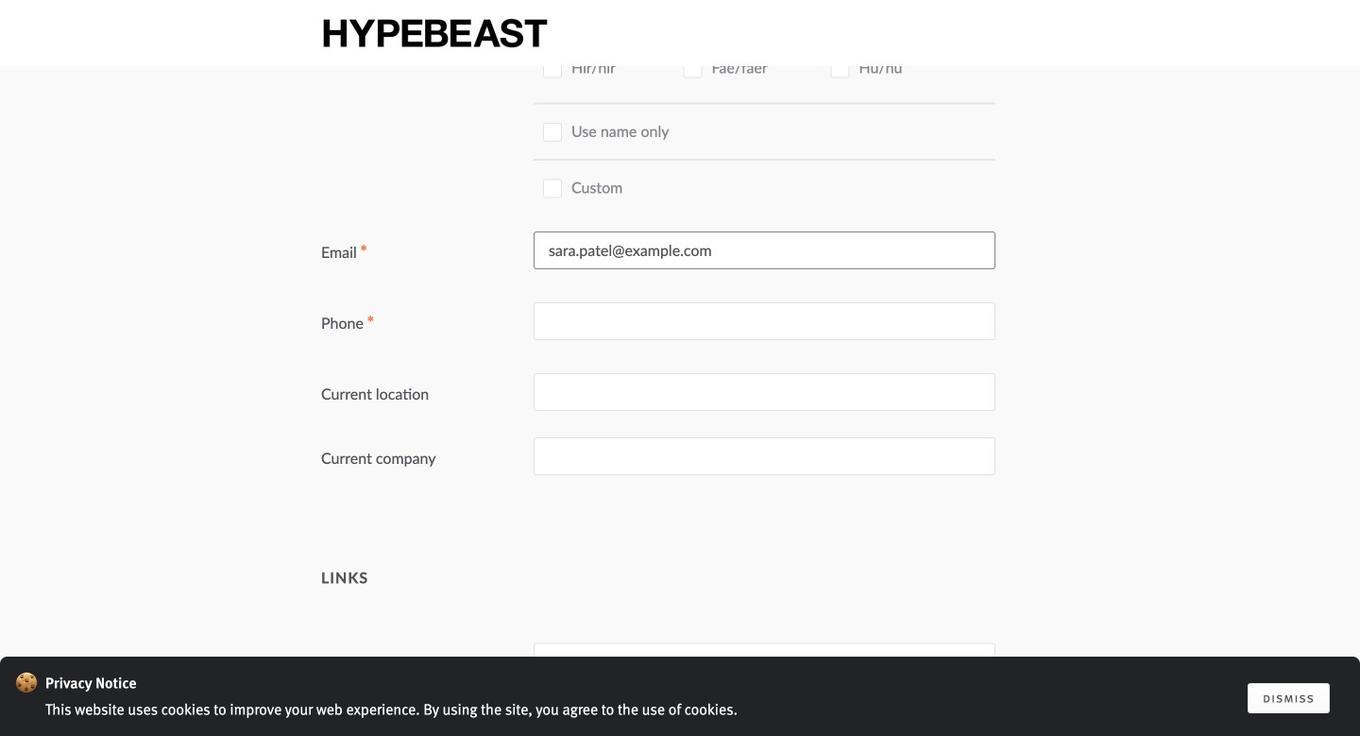 Task type: vqa. For each thing, say whether or not it's contained in the screenshot.
klarna logo
no



Task type: locate. For each thing, give the bounding box(es) containing it.
None checkbox
[[543, 5, 562, 24], [684, 5, 702, 24], [831, 5, 850, 24], [543, 59, 562, 78], [684, 59, 702, 78], [831, 59, 850, 78], [543, 5, 562, 24], [684, 5, 702, 24], [831, 5, 850, 24], [543, 59, 562, 78], [684, 59, 702, 78], [831, 59, 850, 78]]

None text field
[[534, 373, 996, 411], [534, 438, 996, 475], [534, 643, 996, 681], [534, 373, 996, 411], [534, 438, 996, 475], [534, 643, 996, 681]]

None email field
[[534, 231, 996, 269]]

None checkbox
[[543, 123, 562, 142], [543, 179, 562, 198], [543, 123, 562, 142], [543, 179, 562, 198]]

None text field
[[534, 302, 996, 340], [534, 714, 996, 736], [534, 302, 996, 340], [534, 714, 996, 736]]



Task type: describe. For each thing, give the bounding box(es) containing it.
hypebeast logo image
[[321, 17, 549, 50]]



